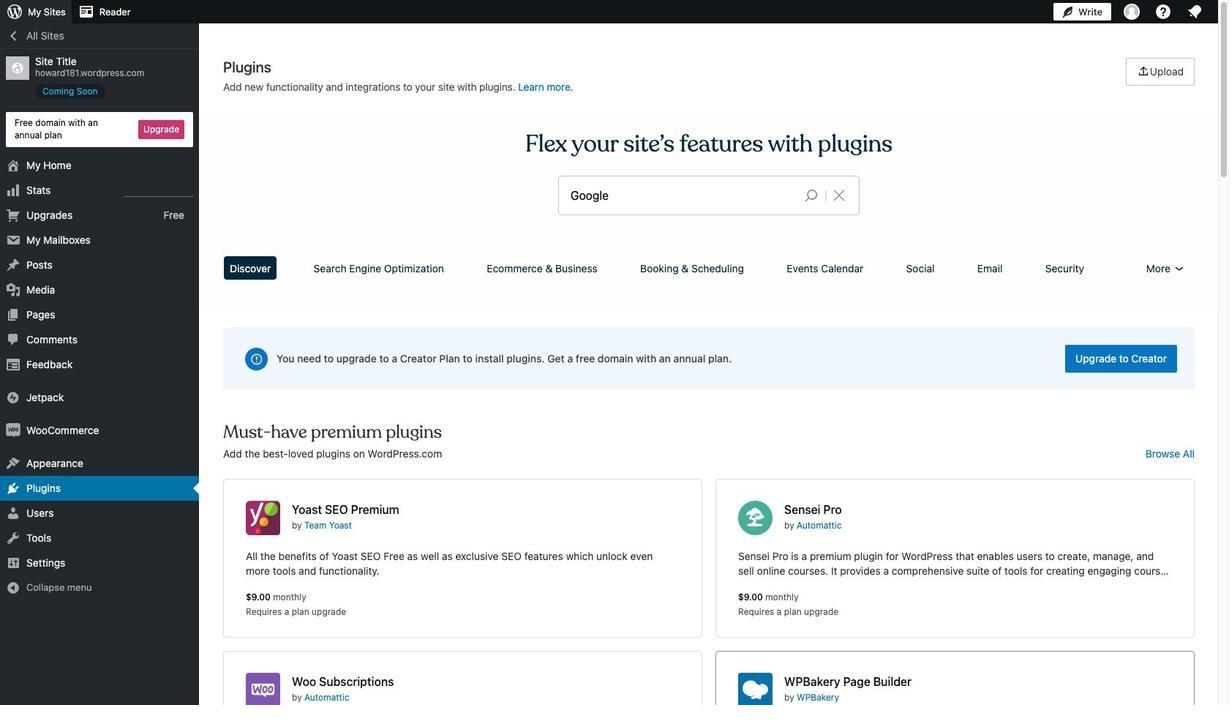Task type: describe. For each thing, give the bounding box(es) containing it.
Search search field
[[571, 176, 794, 215]]

help image
[[1155, 3, 1173, 20]]

2 img image from the top
[[6, 423, 20, 437]]



Task type: vqa. For each thing, say whether or not it's contained in the screenshot.
HELP icon
yes



Task type: locate. For each thing, give the bounding box(es) containing it.
None search field
[[559, 176, 859, 215]]

1 img image from the top
[[6, 390, 20, 405]]

main content
[[218, 58, 1201, 705]]

highest hourly views 0 image
[[124, 187, 193, 197]]

plugin icon image
[[246, 501, 280, 535], [739, 501, 773, 535], [246, 673, 280, 705], [739, 673, 773, 705]]

close search image
[[821, 187, 858, 204]]

open search image
[[794, 185, 830, 206]]

manage your notifications image
[[1187, 3, 1204, 20]]

my profile image
[[1125, 4, 1141, 20]]

img image
[[6, 390, 20, 405], [6, 423, 20, 437]]

0 vertical spatial img image
[[6, 390, 20, 405]]

1 vertical spatial img image
[[6, 423, 20, 437]]



